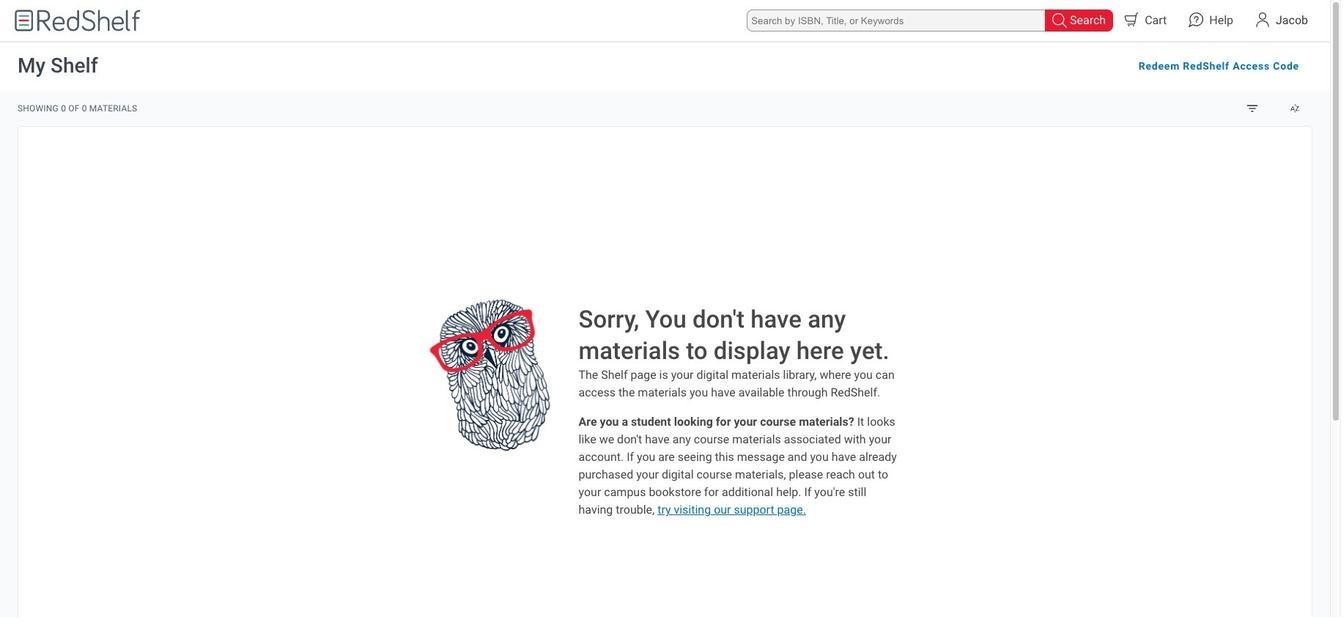 Task type: locate. For each thing, give the bounding box(es) containing it.
Search by ISBN, Title, or Keywords text field
[[747, 10, 1045, 32]]

filter image
[[1247, 103, 1258, 114]]

sort image
[[1290, 103, 1300, 114]]

paginated content element
[[18, 91, 1313, 617]]

Search in RedShelf search field
[[747, 10, 1113, 32]]

banner
[[0, 0, 1330, 42]]



Task type: vqa. For each thing, say whether or not it's contained in the screenshot.
email@address.com "text field"
no



